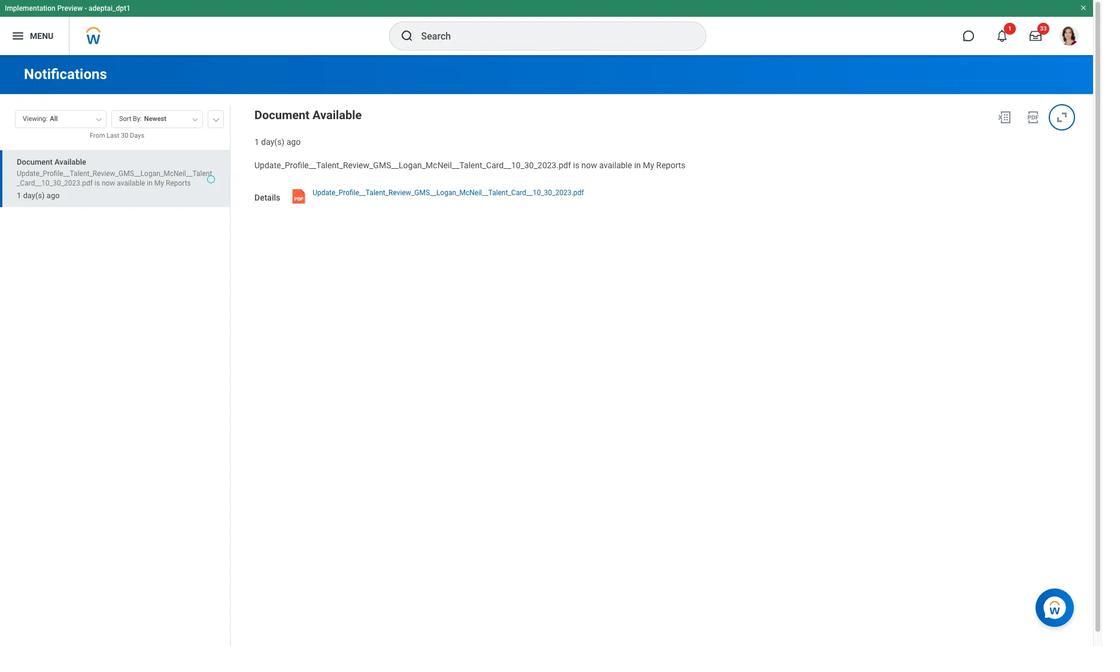 Task type: describe. For each thing, give the bounding box(es) containing it.
day(s) inside document available update_profile__talent_review_gms__logan_mcneil__talent _card__10_30_2023.pdf is now available in my reports 1 day(s) ago
[[23, 191, 45, 200]]

in inside document available update_profile__talent_review_gms__logan_mcneil__talent _card__10_30_2023.pdf is now available in my reports 1 day(s) ago
[[147, 179, 153, 187]]

1 horizontal spatial my
[[643, 160, 654, 170]]

implementation
[[5, 4, 55, 13]]

0 vertical spatial now
[[582, 160, 597, 170]]

update_profile__talent_review_gms__logan_mcneil__talent_card__10_30_2023.pdf for update_profile__talent_review_gms__logan_mcneil__talent_card__10_30_2023.pdf is now available in my reports
[[254, 160, 571, 170]]

document for document available update_profile__talent_review_gms__logan_mcneil__talent _card__10_30_2023.pdf is now available in my reports 1 day(s) ago
[[17, 157, 53, 166]]

1 horizontal spatial available
[[599, 160, 632, 170]]

adeptai_dpt1
[[89, 4, 130, 13]]

30
[[121, 132, 128, 140]]

1 for 1 day(s) ago
[[254, 137, 259, 147]]

available for document available
[[313, 108, 362, 122]]

1 horizontal spatial is
[[573, 160, 580, 170]]

document for document available
[[254, 108, 310, 122]]

last
[[107, 132, 119, 140]]

33 button
[[1023, 23, 1050, 49]]

details
[[254, 193, 280, 202]]

view printable version (pdf) image
[[1026, 110, 1041, 125]]

update_profile__talent_review_gms__logan_mcneil__talent
[[17, 169, 212, 178]]

close environment banner image
[[1080, 4, 1087, 11]]

mark read image
[[207, 175, 215, 183]]

ago inside document available update_profile__talent_review_gms__logan_mcneil__talent _card__10_30_2023.pdf is now available in my reports 1 day(s) ago
[[47, 191, 60, 200]]

0 vertical spatial reports
[[656, 160, 686, 170]]

Search Workday  search field
[[421, 23, 681, 49]]

1 for 1
[[1008, 25, 1012, 32]]

1 button
[[989, 23, 1016, 49]]

is inside document available update_profile__talent_review_gms__logan_mcneil__talent _card__10_30_2023.pdf is now available in my reports 1 day(s) ago
[[94, 179, 100, 187]]

viewing:
[[23, 115, 48, 123]]

now inside document available update_profile__talent_review_gms__logan_mcneil__talent _card__10_30_2023.pdf is now available in my reports 1 day(s) ago
[[102, 179, 115, 187]]

days
[[130, 132, 144, 140]]

-
[[85, 4, 87, 13]]

document available update_profile__talent_review_gms__logan_mcneil__talent _card__10_30_2023.pdf is now available in my reports 1 day(s) ago
[[17, 157, 212, 200]]

all
[[50, 115, 58, 123]]

search image
[[400, 29, 414, 43]]

from
[[90, 132, 105, 140]]



Task type: locate. For each thing, give the bounding box(es) containing it.
day(s) down document available
[[261, 137, 285, 147]]

0 vertical spatial available
[[599, 160, 632, 170]]

justify image
[[11, 29, 25, 43]]

1 right "notifications large" icon
[[1008, 25, 1012, 32]]

2 horizontal spatial 1
[[1008, 25, 1012, 32]]

0 horizontal spatial ago
[[47, 191, 60, 200]]

0 horizontal spatial available
[[54, 157, 86, 166]]

available inside document available update_profile__talent_review_gms__logan_mcneil__talent _card__10_30_2023.pdf is now available in my reports 1 day(s) ago
[[54, 157, 86, 166]]

ago down _card__10_30_2023.pdf
[[47, 191, 60, 200]]

menu banner
[[0, 0, 1093, 55]]

1 vertical spatial document
[[17, 157, 53, 166]]

from last 30 days
[[90, 132, 144, 140]]

document available region
[[254, 105, 1074, 148]]

available inside region
[[313, 108, 362, 122]]

tab panel
[[0, 105, 230, 646]]

0 horizontal spatial available
[[117, 179, 145, 187]]

1 vertical spatial 1
[[254, 137, 259, 147]]

reports
[[656, 160, 686, 170], [166, 179, 191, 187]]

1 vertical spatial reports
[[166, 179, 191, 187]]

inbox large image
[[1030, 30, 1042, 42]]

0 vertical spatial available
[[313, 108, 362, 122]]

1 horizontal spatial day(s)
[[261, 137, 285, 147]]

in
[[634, 160, 641, 170], [147, 179, 153, 187]]

1 horizontal spatial now
[[582, 160, 597, 170]]

in down "update_profile__talent_review_gms__logan_mcneil__talent"
[[147, 179, 153, 187]]

1
[[1008, 25, 1012, 32], [254, 137, 259, 147], [17, 191, 21, 200]]

1 vertical spatial day(s)
[[23, 191, 45, 200]]

0 horizontal spatial now
[[102, 179, 115, 187]]

1 horizontal spatial ago
[[287, 137, 301, 147]]

newest
[[144, 115, 166, 123]]

1 vertical spatial available
[[54, 157, 86, 166]]

0 vertical spatial in
[[634, 160, 641, 170]]

2 vertical spatial 1
[[17, 191, 21, 200]]

0 vertical spatial my
[[643, 160, 654, 170]]

update_profile__talent_review_gms__logan_mcneil__talent_card__10_30_2023.pdf for update_profile__talent_review_gms__logan_mcneil__talent_card__10_30_2023.pdf
[[313, 188, 584, 197]]

export to excel image
[[998, 110, 1012, 125]]

update_profile__talent_review_gms__logan_mcneil__talent_card__10_30_2023.pdf up update_profile__talent_review_gms__logan_mcneil__talent_card__10_30_2023.pdf link
[[254, 160, 571, 170]]

profile logan mcneil image
[[1060, 26, 1079, 48]]

my down the document available region
[[643, 160, 654, 170]]

day(s)
[[261, 137, 285, 147], [23, 191, 45, 200]]

tab panel containing document available
[[0, 105, 230, 646]]

notifications main content
[[0, 55, 1093, 646]]

1 horizontal spatial available
[[313, 108, 362, 122]]

menu
[[30, 31, 53, 40]]

0 horizontal spatial is
[[94, 179, 100, 187]]

0 vertical spatial is
[[573, 160, 580, 170]]

day(s) down _card__10_30_2023.pdf
[[23, 191, 45, 200]]

1 horizontal spatial document
[[254, 108, 310, 122]]

1 vertical spatial update_profile__talent_review_gms__logan_mcneil__talent_card__10_30_2023.pdf
[[313, 188, 584, 197]]

available
[[599, 160, 632, 170], [117, 179, 145, 187]]

update_profile__talent_review_gms__logan_mcneil__talent_card__10_30_2023.pdf down update_profile__talent_review_gms__logan_mcneil__talent_card__10_30_2023.pdf is now available in my reports
[[313, 188, 584, 197]]

tab panel inside the notifications main content
[[0, 105, 230, 646]]

_card__10_30_2023.pdf
[[17, 179, 93, 187]]

1 vertical spatial is
[[94, 179, 100, 187]]

33
[[1040, 25, 1047, 32]]

0 horizontal spatial my
[[154, 179, 164, 187]]

1 down _card__10_30_2023.pdf
[[17, 191, 21, 200]]

1 inside document available update_profile__talent_review_gms__logan_mcneil__talent _card__10_30_2023.pdf is now available in my reports 1 day(s) ago
[[17, 191, 21, 200]]

0 horizontal spatial in
[[147, 179, 153, 187]]

viewing: all
[[23, 115, 58, 123]]

0 vertical spatial day(s)
[[261, 137, 285, 147]]

1 inside the document available region
[[254, 137, 259, 147]]

document available
[[254, 108, 362, 122]]

update_profile__talent_review_gms__logan_mcneil__talent_card__10_30_2023.pdf link
[[313, 185, 584, 206]]

document up 1 day(s) ago
[[254, 108, 310, 122]]

1 vertical spatial in
[[147, 179, 153, 187]]

in down the document available region
[[634, 160, 641, 170]]

my down "update_profile__talent_review_gms__logan_mcneil__talent"
[[154, 179, 164, 187]]

0 vertical spatial document
[[254, 108, 310, 122]]

reports down the document available region
[[656, 160, 686, 170]]

notifications
[[24, 66, 107, 83]]

0 horizontal spatial reports
[[166, 179, 191, 187]]

1 horizontal spatial 1
[[254, 137, 259, 147]]

1 vertical spatial now
[[102, 179, 115, 187]]

reports left 'mark read' image
[[166, 179, 191, 187]]

1 day(s) ago
[[254, 137, 301, 147]]

ago inside the document available region
[[287, 137, 301, 147]]

reports inside document available update_profile__talent_review_gms__logan_mcneil__talent _card__10_30_2023.pdf is now available in my reports 1 day(s) ago
[[166, 179, 191, 187]]

implementation preview -   adeptai_dpt1
[[5, 4, 130, 13]]

day(s) inside the document available region
[[261, 137, 285, 147]]

document inside region
[[254, 108, 310, 122]]

document
[[254, 108, 310, 122], [17, 157, 53, 166]]

document inside document available update_profile__talent_review_gms__logan_mcneil__talent _card__10_30_2023.pdf is now available in my reports 1 day(s) ago
[[17, 157, 53, 166]]

ago down document available
[[287, 137, 301, 147]]

1 horizontal spatial in
[[634, 160, 641, 170]]

notifications large image
[[996, 30, 1008, 42]]

1 inside 'button'
[[1008, 25, 1012, 32]]

1 vertical spatial available
[[117, 179, 145, 187]]

0 vertical spatial update_profile__talent_review_gms__logan_mcneil__talent_card__10_30_2023.pdf
[[254, 160, 571, 170]]

document up _card__10_30_2023.pdf
[[17, 157, 53, 166]]

0 horizontal spatial document
[[17, 157, 53, 166]]

update_profile__talent_review_gms__logan_mcneil__talent_card__10_30_2023.pdf
[[254, 160, 571, 170], [313, 188, 584, 197]]

is
[[573, 160, 580, 170], [94, 179, 100, 187]]

1 up "details"
[[254, 137, 259, 147]]

update_profile__talent_review_gms__logan_mcneil__talent_card__10_30_2023.pdf is now available in my reports
[[254, 160, 686, 170]]

menu button
[[0, 17, 69, 55]]

0 vertical spatial 1
[[1008, 25, 1012, 32]]

sort by: newest
[[119, 115, 166, 123]]

0 vertical spatial ago
[[287, 137, 301, 147]]

1 vertical spatial my
[[154, 179, 164, 187]]

my inside document available update_profile__talent_review_gms__logan_mcneil__talent _card__10_30_2023.pdf is now available in my reports 1 day(s) ago
[[154, 179, 164, 187]]

preview
[[57, 4, 83, 13]]

ago
[[287, 137, 301, 147], [47, 191, 60, 200]]

1 horizontal spatial reports
[[656, 160, 686, 170]]

fullscreen image
[[1055, 110, 1069, 125]]

available for document available update_profile__talent_review_gms__logan_mcneil__talent _card__10_30_2023.pdf is now available in my reports 1 day(s) ago
[[54, 157, 86, 166]]

by:
[[133, 115, 142, 123]]

0 horizontal spatial 1
[[17, 191, 21, 200]]

now
[[582, 160, 597, 170], [102, 179, 115, 187]]

more image
[[213, 116, 220, 122]]

available
[[313, 108, 362, 122], [54, 157, 86, 166]]

0 horizontal spatial day(s)
[[23, 191, 45, 200]]

available inside document available update_profile__talent_review_gms__logan_mcneil__talent _card__10_30_2023.pdf is now available in my reports 1 day(s) ago
[[117, 179, 145, 187]]

1 vertical spatial ago
[[47, 191, 60, 200]]

my
[[643, 160, 654, 170], [154, 179, 164, 187]]

sort
[[119, 115, 131, 123]]



Task type: vqa. For each thing, say whether or not it's contained in the screenshot.
Document
yes



